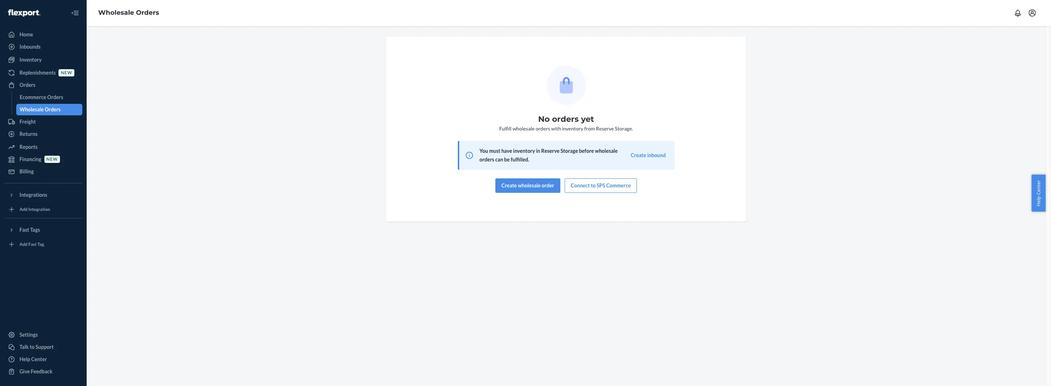 Task type: describe. For each thing, give the bounding box(es) containing it.
settings
[[20, 332, 38, 339]]

yet
[[581, 115, 595, 124]]

help center button
[[1032, 175, 1046, 212]]

add integration link
[[4, 204, 82, 216]]

connect
[[571, 183, 590, 189]]

give feedback
[[20, 369, 53, 375]]

reserve inside you must have inventory in reserve storage before wholesale orders can be fulfilled.
[[542, 148, 560, 154]]

new for replenishments
[[61, 70, 72, 76]]

fulfill
[[500, 126, 512, 132]]

returns link
[[4, 129, 82, 140]]

center inside help center link
[[31, 357, 47, 363]]

open notifications image
[[1014, 9, 1023, 17]]

sps
[[597, 183, 606, 189]]

create for create inbound
[[631, 152, 647, 159]]

help inside the help center button
[[1036, 196, 1043, 207]]

freight
[[20, 119, 36, 125]]

order
[[542, 183, 555, 189]]

you
[[480, 148, 489, 154]]

0 horizontal spatial wholesale
[[20, 107, 44, 113]]

integration
[[28, 207, 50, 213]]

add for add integration
[[20, 207, 28, 213]]

add fast tag
[[20, 242, 44, 248]]

wholesale inside the no orders yet fulfill wholesale orders with inventory from reserve storage.
[[513, 126, 535, 132]]

help inside help center link
[[20, 357, 30, 363]]

commerce
[[607, 183, 631, 189]]

returns
[[20, 131, 38, 137]]

fast tags button
[[4, 225, 82, 236]]

help center link
[[4, 354, 82, 366]]

close navigation image
[[71, 9, 79, 17]]

0 horizontal spatial wholesale orders link
[[16, 104, 82, 116]]

before
[[579, 148, 594, 154]]

give feedback button
[[4, 367, 82, 378]]

open account menu image
[[1029, 9, 1037, 17]]

home link
[[4, 29, 82, 40]]

reports
[[20, 144, 38, 150]]

center inside the help center button
[[1036, 180, 1043, 195]]

storage
[[561, 148, 578, 154]]

tag
[[37, 242, 44, 248]]

inventory inside the no orders yet fulfill wholesale orders with inventory from reserve storage.
[[562, 126, 584, 132]]

orders link
[[4, 79, 82, 91]]

can
[[496, 157, 504, 163]]

1 vertical spatial fast
[[28, 242, 37, 248]]

ecommerce orders link
[[16, 92, 82, 103]]

inbounds
[[20, 44, 41, 50]]

talk to support
[[20, 345, 54, 351]]

support
[[35, 345, 54, 351]]

create inbound button
[[631, 152, 666, 159]]

give
[[20, 369, 30, 375]]

create wholesale order
[[502, 183, 555, 189]]

orders inside ecommerce orders link
[[47, 94, 63, 100]]

in
[[536, 148, 541, 154]]

1 horizontal spatial wholesale orders link
[[98, 9, 159, 17]]

connect to sps commerce
[[571, 183, 631, 189]]

new for financing
[[46, 157, 58, 162]]

talk to support button
[[4, 342, 82, 354]]

fast tags
[[20, 227, 40, 233]]

inbounds link
[[4, 41, 82, 53]]

wholesale inside you must have inventory in reserve storage before wholesale orders can be fulfilled.
[[595, 148, 618, 154]]

ecommerce orders
[[20, 94, 63, 100]]

financing
[[20, 156, 41, 163]]

2 horizontal spatial orders
[[552, 115, 579, 124]]

to for support
[[30, 345, 35, 351]]

create inbound
[[631, 152, 666, 159]]

flexport logo image
[[8, 9, 40, 17]]

replenishments
[[20, 70, 56, 76]]

connect to sps commerce button
[[565, 179, 637, 193]]

wholesale inside create wholesale order button
[[518, 183, 541, 189]]



Task type: vqa. For each thing, say whether or not it's contained in the screenshot.
the bottommost 'Wholesale Orders'
yes



Task type: locate. For each thing, give the bounding box(es) containing it.
0 vertical spatial help
[[1036, 196, 1043, 207]]

billing
[[20, 169, 34, 175]]

fulfilled.
[[511, 157, 530, 163]]

reserve right in at the top right of page
[[542, 148, 560, 154]]

talk
[[20, 345, 29, 351]]

1 vertical spatial orders
[[536, 126, 551, 132]]

0 horizontal spatial reserve
[[542, 148, 560, 154]]

wholesale right fulfill
[[513, 126, 535, 132]]

create
[[631, 152, 647, 159], [502, 183, 517, 189]]

empty list image
[[547, 66, 586, 105]]

0 vertical spatial create
[[631, 152, 647, 159]]

create for create wholesale order
[[502, 183, 517, 189]]

1 horizontal spatial help center
[[1036, 180, 1043, 207]]

fast left tags
[[20, 227, 29, 233]]

inventory
[[562, 126, 584, 132], [513, 148, 535, 154]]

1 horizontal spatial reserve
[[596, 126, 614, 132]]

settings link
[[4, 330, 82, 341]]

fast
[[20, 227, 29, 233], [28, 242, 37, 248]]

center
[[1036, 180, 1043, 195], [31, 357, 47, 363]]

no orders yet fulfill wholesale orders with inventory from reserve storage.
[[500, 115, 634, 132]]

no
[[539, 115, 550, 124]]

home
[[20, 31, 33, 38]]

1 vertical spatial wholesale
[[20, 107, 44, 113]]

with
[[552, 126, 561, 132]]

add for add fast tag
[[20, 242, 28, 248]]

0 horizontal spatial create
[[502, 183, 517, 189]]

new
[[61, 70, 72, 76], [46, 157, 58, 162]]

1 vertical spatial help
[[20, 357, 30, 363]]

0 horizontal spatial orders
[[480, 157, 495, 163]]

help center
[[1036, 180, 1043, 207], [20, 357, 47, 363]]

create inside "button"
[[631, 152, 647, 159]]

1 horizontal spatial wholesale
[[98, 9, 134, 17]]

0 vertical spatial to
[[591, 183, 596, 189]]

2 vertical spatial orders
[[480, 157, 495, 163]]

1 vertical spatial wholesale orders
[[20, 107, 61, 113]]

0 horizontal spatial help center
[[20, 357, 47, 363]]

to right talk
[[30, 345, 35, 351]]

0 horizontal spatial new
[[46, 157, 58, 162]]

add integration
[[20, 207, 50, 213]]

help center inside button
[[1036, 180, 1043, 207]]

1 horizontal spatial help
[[1036, 196, 1043, 207]]

1 vertical spatial new
[[46, 157, 58, 162]]

wholesale
[[513, 126, 535, 132], [595, 148, 618, 154], [518, 183, 541, 189]]

storage.
[[615, 126, 634, 132]]

1 vertical spatial center
[[31, 357, 47, 363]]

0 vertical spatial orders
[[552, 115, 579, 124]]

1 horizontal spatial inventory
[[562, 126, 584, 132]]

to left "sps"
[[591, 183, 596, 189]]

billing link
[[4, 166, 82, 178]]

orders inside orders link
[[20, 82, 35, 88]]

tags
[[30, 227, 40, 233]]

inventory
[[20, 57, 42, 63]]

create inside button
[[502, 183, 517, 189]]

create left inbound
[[631, 152, 647, 159]]

integrations
[[20, 192, 47, 198]]

new up orders link
[[61, 70, 72, 76]]

0 vertical spatial wholesale orders
[[98, 9, 159, 17]]

reserve right from
[[596, 126, 614, 132]]

inventory right with
[[562, 126, 584, 132]]

reports link
[[4, 142, 82, 153]]

to for sps
[[591, 183, 596, 189]]

0 horizontal spatial center
[[31, 357, 47, 363]]

1 vertical spatial inventory
[[513, 148, 535, 154]]

inventory inside you must have inventory in reserve storage before wholesale orders can be fulfilled.
[[513, 148, 535, 154]]

to
[[591, 183, 596, 189], [30, 345, 35, 351]]

0 horizontal spatial to
[[30, 345, 35, 351]]

1 horizontal spatial to
[[591, 183, 596, 189]]

fast left tag at the bottom left of the page
[[28, 242, 37, 248]]

0 vertical spatial help center
[[1036, 180, 1043, 207]]

orders
[[552, 115, 579, 124], [536, 126, 551, 132], [480, 157, 495, 163]]

0 vertical spatial center
[[1036, 180, 1043, 195]]

fast inside dropdown button
[[20, 227, 29, 233]]

1 vertical spatial reserve
[[542, 148, 560, 154]]

wholesale right the before
[[595, 148, 618, 154]]

add left integration
[[20, 207, 28, 213]]

0 vertical spatial reserve
[[596, 126, 614, 132]]

2 vertical spatial wholesale
[[518, 183, 541, 189]]

reserve inside the no orders yet fulfill wholesale orders with inventory from reserve storage.
[[596, 126, 614, 132]]

1 vertical spatial wholesale orders link
[[16, 104, 82, 116]]

1 horizontal spatial orders
[[536, 126, 551, 132]]

wholesale orders link
[[98, 9, 159, 17], [16, 104, 82, 116]]

new down reports link
[[46, 157, 58, 162]]

orders inside you must have inventory in reserve storage before wholesale orders can be fulfilled.
[[480, 157, 495, 163]]

have
[[502, 148, 513, 154]]

orders down no
[[536, 126, 551, 132]]

1 vertical spatial create
[[502, 183, 517, 189]]

1 horizontal spatial create
[[631, 152, 647, 159]]

0 vertical spatial fast
[[20, 227, 29, 233]]

add
[[20, 207, 28, 213], [20, 242, 28, 248]]

add down fast tags
[[20, 242, 28, 248]]

1 horizontal spatial wholesale orders
[[98, 9, 159, 17]]

2 add from the top
[[20, 242, 28, 248]]

create wholesale order button
[[496, 179, 561, 193]]

1 vertical spatial to
[[30, 345, 35, 351]]

you must have inventory in reserve storage before wholesale orders can be fulfilled.
[[480, 148, 618, 163]]

feedback
[[31, 369, 53, 375]]

reserve
[[596, 126, 614, 132], [542, 148, 560, 154]]

0 vertical spatial wholesale
[[513, 126, 535, 132]]

inbound
[[648, 152, 666, 159]]

0 vertical spatial add
[[20, 207, 28, 213]]

wholesale orders
[[98, 9, 159, 17], [20, 107, 61, 113]]

1 vertical spatial wholesale
[[595, 148, 618, 154]]

0 vertical spatial inventory
[[562, 126, 584, 132]]

0 vertical spatial new
[[61, 70, 72, 76]]

0 horizontal spatial wholesale orders
[[20, 107, 61, 113]]

ecommerce
[[20, 94, 46, 100]]

integrations button
[[4, 190, 82, 201]]

freight link
[[4, 116, 82, 128]]

1 vertical spatial add
[[20, 242, 28, 248]]

wholesale left order
[[518, 183, 541, 189]]

from
[[585, 126, 595, 132]]

orders down you on the left
[[480, 157, 495, 163]]

inventory up fulfilled. at the top of page
[[513, 148, 535, 154]]

0 horizontal spatial inventory
[[513, 148, 535, 154]]

1 add from the top
[[20, 207, 28, 213]]

1 vertical spatial help center
[[20, 357, 47, 363]]

orders
[[136, 9, 159, 17], [20, 82, 35, 88], [47, 94, 63, 100], [45, 107, 61, 113]]

add fast tag link
[[4, 239, 82, 251]]

orders up with
[[552, 115, 579, 124]]

1 horizontal spatial center
[[1036, 180, 1043, 195]]

create down be
[[502, 183, 517, 189]]

wholesale
[[98, 9, 134, 17], [20, 107, 44, 113]]

0 vertical spatial wholesale
[[98, 9, 134, 17]]

0 vertical spatial wholesale orders link
[[98, 9, 159, 17]]

be
[[505, 157, 510, 163]]

inventory link
[[4, 54, 82, 66]]

help
[[1036, 196, 1043, 207], [20, 357, 30, 363]]

create wholesale order link
[[496, 179, 561, 193]]

connect to sps commerce link
[[565, 179, 637, 193]]

must
[[489, 148, 501, 154]]

0 horizontal spatial help
[[20, 357, 30, 363]]

1 horizontal spatial new
[[61, 70, 72, 76]]



